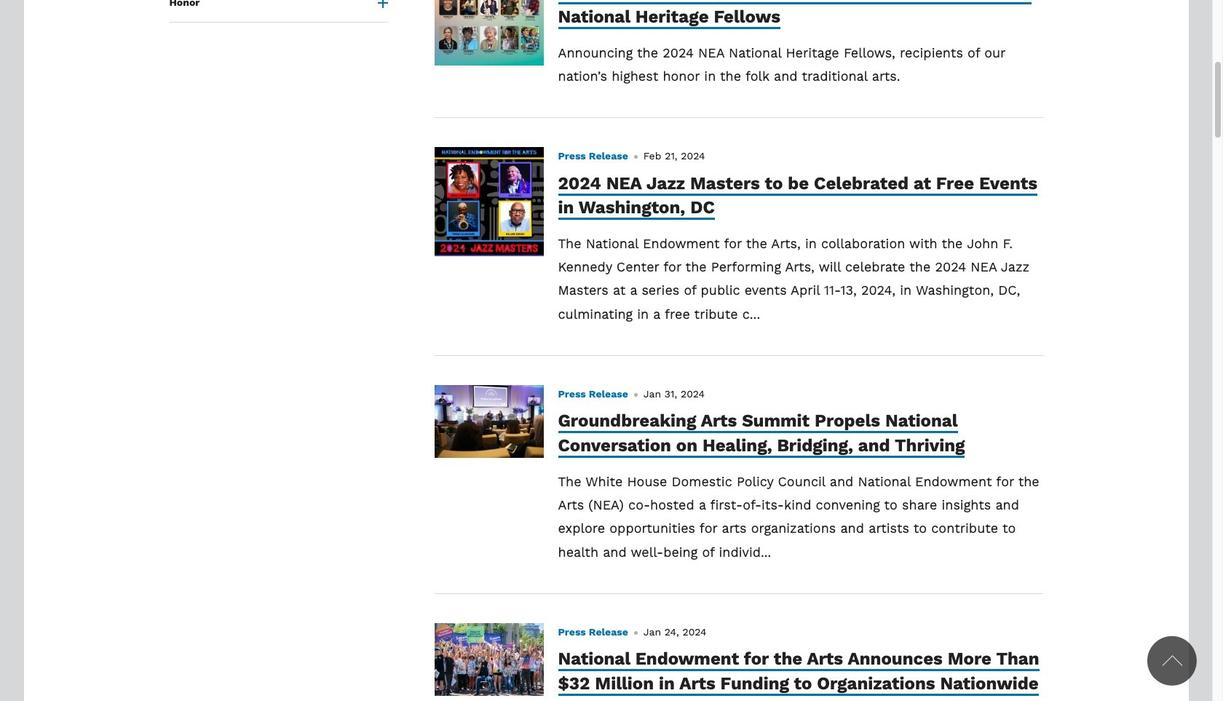 Task type: describe. For each thing, give the bounding box(es) containing it.
asian man and black/latina woman on stage with screen behind them, audience members in chairs facing them. image
[[435, 386, 544, 459]]

collage of 10 artists announcing the 2024 nea national heritage fellowships image
[[435, 0, 544, 66]]



Task type: locate. For each thing, give the bounding box(es) containing it.
a group of children celebrate the arts in boston public schools. they are outside with their hands raised high, some holding signs that say "icreate" and "creative mind at work." many are wearing tie-dyed t-shirts and some hold musical instruments. image
[[435, 624, 544, 696]]

collage of the 2024 nea jazz masters image
[[435, 147, 544, 257]]



Task type: vqa. For each thing, say whether or not it's contained in the screenshot.
A group of children celebrate the arts in Boston Public Schools. They are outside with their hands raised high, some holding signs that say "iCreate" and "Creative Mind at Work." Many are wearing tie-dyed t-shirts and some hold musical instruments. image
yes



